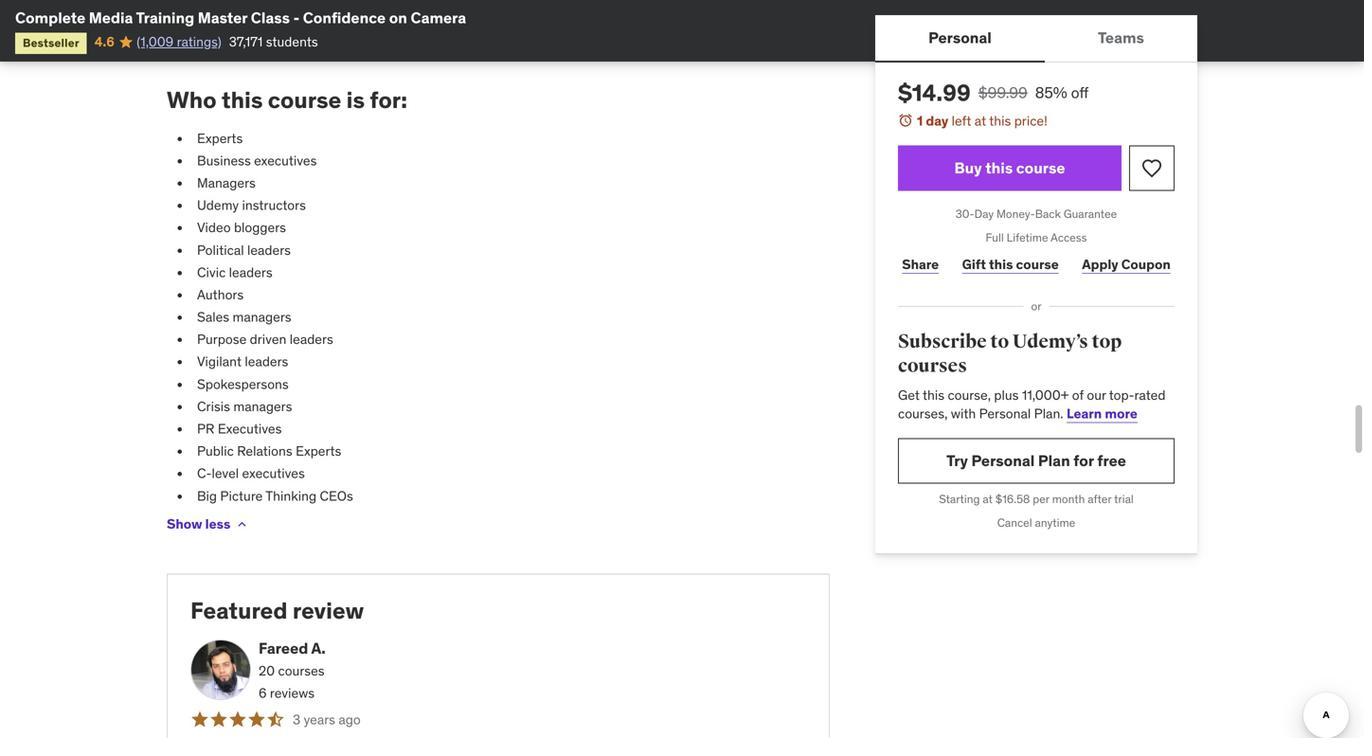 Task type: describe. For each thing, give the bounding box(es) containing it.
more
[[1105, 405, 1138, 422]]

fareed ahmad image
[[190, 640, 251, 700]]

featured
[[190, 596, 288, 625]]

personal inside get this course, plus 11,000+ of our top-rated courses, with personal plan.
[[979, 405, 1031, 422]]

price!
[[1015, 112, 1048, 129]]

civic
[[197, 264, 226, 281]]

featured review
[[190, 596, 364, 625]]

$14.99
[[898, 79, 971, 107]]

coupon
[[1122, 256, 1171, 273]]

(1,009
[[137, 33, 174, 50]]

ago
[[339, 711, 361, 728]]

review
[[293, 596, 364, 625]]

buy this course button
[[898, 146, 1122, 191]]

1 vertical spatial camera
[[565, 38, 614, 55]]

enroll
[[167, 38, 201, 55]]

0 vertical spatial complete
[[15, 8, 85, 27]]

public
[[197, 443, 234, 460]]

thinking
[[266, 487, 317, 504]]

(1,009 ratings)
[[137, 33, 221, 50]]

30-day money-back guarantee full lifetime access
[[956, 207, 1117, 245]]

leaders down bloggers
[[247, 241, 291, 258]]

anytime
[[1035, 515, 1076, 530]]

xsmall image
[[234, 517, 250, 532]]

1 horizontal spatial master
[[379, 38, 422, 55]]

day
[[926, 112, 949, 129]]

0 vertical spatial -
[[293, 8, 300, 27]]

level
[[212, 465, 239, 482]]

gift this course link
[[958, 246, 1063, 283]]

experts business executives managers udemy instructors video bloggers political leaders civic leaders authors sales managers purpose driven leaders vigilant leaders spokespersons crisis managers pr executives public relations experts c-level executives big picture thinking ceos
[[197, 130, 353, 504]]

gift
[[962, 256, 986, 273]]

video
[[197, 219, 231, 236]]

top-
[[1109, 386, 1135, 403]]

our
[[1087, 386, 1106, 403]]

top
[[1092, 330, 1122, 353]]

students
[[266, 33, 318, 50]]

managers
[[197, 174, 256, 191]]

back
[[1035, 207, 1061, 221]]

0 vertical spatial executives
[[254, 152, 317, 169]]

of
[[1072, 386, 1084, 403]]

1 vertical spatial executives
[[242, 465, 305, 482]]

1 vertical spatial -
[[463, 38, 468, 55]]

apply
[[1082, 256, 1119, 273]]

course for buy this course
[[1017, 158, 1066, 178]]

for:
[[370, 86, 407, 114]]

day
[[975, 207, 994, 221]]

4.6
[[95, 33, 115, 50]]

left
[[952, 112, 972, 129]]

0 vertical spatial at
[[975, 112, 987, 129]]

6
[[259, 685, 267, 702]]

less
[[205, 515, 231, 533]]

after
[[1088, 492, 1112, 506]]

business
[[197, 152, 251, 169]]

to for enroll
[[204, 38, 216, 55]]

subscribe
[[898, 330, 987, 353]]

full
[[986, 230, 1004, 245]]

course,
[[948, 386, 991, 403]]

0 horizontal spatial media
[[89, 8, 133, 27]]

gift this course
[[962, 256, 1059, 273]]

lifetime
[[1007, 230, 1049, 245]]

0 horizontal spatial camera
[[411, 8, 466, 27]]

this down $99.99 on the right top of page
[[989, 112, 1011, 129]]

0 vertical spatial master
[[198, 8, 247, 27]]

get
[[898, 386, 920, 403]]

course for who this course is for:
[[268, 86, 341, 114]]

courses inside the fareed a. 20 courses 6 reviews
[[278, 662, 325, 679]]

learn
[[1067, 405, 1102, 422]]

2 vertical spatial personal
[[972, 451, 1035, 470]]

1 horizontal spatial on
[[546, 38, 562, 55]]

37,171 students
[[229, 33, 318, 50]]

with
[[951, 405, 976, 422]]

ceos
[[320, 487, 353, 504]]

c-
[[197, 465, 212, 482]]

get this course, plus 11,000+ of our top-rated courses, with personal plan.
[[898, 386, 1166, 422]]

fareed
[[259, 639, 308, 658]]

learn more link
[[1067, 405, 1138, 422]]

big
[[197, 487, 217, 504]]

0 vertical spatial training
[[136, 8, 194, 27]]

courses,
[[898, 405, 948, 422]]

personal button
[[876, 15, 1045, 61]]

purpose
[[197, 331, 247, 348]]

per
[[1033, 492, 1050, 506]]

20
[[259, 662, 275, 679]]

0 horizontal spatial experts
[[197, 130, 243, 147]]

share button
[[898, 246, 943, 283]]

alarm image
[[898, 113, 913, 128]]

3
[[293, 711, 301, 728]]

subscribe to udemy's top courses
[[898, 330, 1122, 378]]

0 horizontal spatial class
[[251, 8, 290, 27]]

rated
[[1135, 386, 1166, 403]]



Task type: vqa. For each thing, say whether or not it's contained in the screenshot.
Who
yes



Task type: locate. For each thing, give the bounding box(es) containing it.
experts up business
[[197, 130, 243, 147]]

teams button
[[1045, 15, 1198, 61]]

complete
[[15, 8, 85, 27], [219, 38, 281, 55]]

executives
[[254, 152, 317, 169], [242, 465, 305, 482]]

0 vertical spatial course
[[268, 86, 341, 114]]

to right the enroll
[[204, 38, 216, 55]]

bloggers
[[234, 219, 286, 236]]

who this course is for:
[[167, 86, 407, 114]]

starting
[[939, 492, 980, 506]]

1 horizontal spatial class
[[425, 38, 460, 55]]

$99.99
[[979, 83, 1028, 102]]

this right buy
[[986, 158, 1013, 178]]

this inside get this course, plus 11,000+ of our top-rated courses, with personal plan.
[[923, 386, 945, 403]]

media up '4.6'
[[89, 8, 133, 27]]

try personal plan for free link
[[898, 438, 1175, 484]]

udemy
[[197, 197, 239, 214]]

0 horizontal spatial courses
[[278, 662, 325, 679]]

0 vertical spatial camera
[[411, 8, 466, 27]]

1 vertical spatial media
[[284, 38, 322, 55]]

1 vertical spatial class
[[425, 38, 460, 55]]

1 vertical spatial managers
[[233, 398, 292, 415]]

apply coupon button
[[1078, 246, 1175, 283]]

1 horizontal spatial courses
[[898, 355, 967, 378]]

class
[[251, 8, 290, 27], [425, 38, 460, 55]]

managers up executives
[[233, 398, 292, 415]]

training up is
[[325, 38, 376, 55]]

training up (1,009
[[136, 8, 194, 27]]

0 vertical spatial personal
[[929, 28, 992, 47]]

courses inside subscribe to udemy's top courses
[[898, 355, 967, 378]]

1 horizontal spatial training
[[325, 38, 376, 55]]

who
[[167, 86, 217, 114]]

11,000+
[[1022, 386, 1069, 403]]

master up 37,171
[[198, 8, 247, 27]]

course inside button
[[1017, 158, 1066, 178]]

1 vertical spatial master
[[379, 38, 422, 55]]

courses up reviews
[[278, 662, 325, 679]]

leaders down political
[[229, 264, 273, 281]]

confidence
[[303, 8, 386, 27], [471, 38, 543, 55]]

1 vertical spatial personal
[[979, 405, 1031, 422]]

0 vertical spatial managers
[[233, 308, 291, 326]]

experts
[[197, 130, 243, 147], [296, 443, 341, 460]]

1 vertical spatial training
[[325, 38, 376, 55]]

leaders right driven
[[290, 331, 333, 348]]

0 vertical spatial experts
[[197, 130, 243, 147]]

is
[[346, 86, 365, 114]]

course up back
[[1017, 158, 1066, 178]]

at inside starting at $16.58 per month after trial cancel anytime
[[983, 492, 993, 506]]

managers up driven
[[233, 308, 291, 326]]

this up courses,
[[923, 386, 945, 403]]

0 horizontal spatial confidence
[[303, 8, 386, 27]]

courses down subscribe
[[898, 355, 967, 378]]

trial
[[1114, 492, 1134, 506]]

0 horizontal spatial to
[[204, 38, 216, 55]]

media
[[89, 8, 133, 27], [284, 38, 322, 55]]

this inside button
[[986, 158, 1013, 178]]

executives
[[218, 420, 282, 437]]

course down lifetime
[[1016, 256, 1059, 273]]

1 horizontal spatial to
[[991, 330, 1009, 353]]

1 vertical spatial to
[[991, 330, 1009, 353]]

personal up $14.99
[[929, 28, 992, 47]]

this right who
[[222, 86, 263, 114]]

buy this course
[[955, 158, 1066, 178]]

this
[[222, 86, 263, 114], [989, 112, 1011, 129], [986, 158, 1013, 178], [989, 256, 1013, 273], [923, 386, 945, 403]]

0 horizontal spatial master
[[198, 8, 247, 27]]

0 horizontal spatial complete
[[15, 8, 85, 27]]

1 vertical spatial course
[[1017, 158, 1066, 178]]

complete up bestseller at the top left
[[15, 8, 85, 27]]

learn more
[[1067, 405, 1138, 422]]

1 horizontal spatial confidence
[[471, 38, 543, 55]]

complete media training master class - confidence on camera
[[15, 8, 466, 27]]

on
[[389, 8, 407, 27], [546, 38, 562, 55]]

this for who
[[222, 86, 263, 114]]

try
[[947, 451, 968, 470]]

tab list
[[876, 15, 1198, 63]]

master up "for:"
[[379, 38, 422, 55]]

0 horizontal spatial on
[[389, 8, 407, 27]]

relations
[[237, 443, 293, 460]]

off
[[1071, 83, 1089, 102]]

plan
[[1038, 451, 1070, 470]]

complete down complete media training master class - confidence on camera
[[219, 38, 281, 55]]

sales
[[197, 308, 229, 326]]

1 day left at this price!
[[917, 112, 1048, 129]]

buy
[[955, 158, 982, 178]]

2 vertical spatial course
[[1016, 256, 1059, 273]]

teams
[[1098, 28, 1145, 47]]

tab list containing personal
[[876, 15, 1198, 63]]

apply coupon
[[1082, 256, 1171, 273]]

month
[[1052, 492, 1085, 506]]

this for get
[[923, 386, 945, 403]]

0 vertical spatial class
[[251, 8, 290, 27]]

$16.58
[[996, 492, 1030, 506]]

at
[[975, 112, 987, 129], [983, 492, 993, 506]]

driven
[[250, 331, 287, 348]]

0 horizontal spatial -
[[293, 8, 300, 27]]

1 horizontal spatial media
[[284, 38, 322, 55]]

fareed a. 20 courses 6 reviews
[[259, 639, 326, 702]]

years
[[304, 711, 335, 728]]

this for gift
[[989, 256, 1013, 273]]

media up who this course is for:
[[284, 38, 322, 55]]

to for subscribe
[[991, 330, 1009, 353]]

0 vertical spatial courses
[[898, 355, 967, 378]]

to left udemy's
[[991, 330, 1009, 353]]

1
[[917, 112, 923, 129]]

1 horizontal spatial camera
[[565, 38, 614, 55]]

a.
[[311, 639, 326, 658]]

personal up $16.58
[[972, 451, 1035, 470]]

political
[[197, 241, 244, 258]]

master
[[198, 8, 247, 27], [379, 38, 422, 55]]

-
[[293, 8, 300, 27], [463, 38, 468, 55]]

for
[[1074, 451, 1094, 470]]

authors
[[197, 286, 244, 303]]

course
[[268, 86, 341, 114], [1017, 158, 1066, 178], [1016, 256, 1059, 273]]

1 horizontal spatial -
[[463, 38, 468, 55]]

crisis
[[197, 398, 230, 415]]

0 horizontal spatial training
[[136, 8, 194, 27]]

1 vertical spatial complete
[[219, 38, 281, 55]]

$14.99 $99.99 85% off
[[898, 79, 1089, 107]]

1 horizontal spatial experts
[[296, 443, 341, 460]]

instructors
[[242, 197, 306, 214]]

show less
[[167, 515, 231, 533]]

executives up instructors
[[254, 152, 317, 169]]

course for gift this course
[[1016, 256, 1059, 273]]

udemy's
[[1013, 330, 1089, 353]]

personal inside 'button'
[[929, 28, 992, 47]]

30-
[[956, 207, 975, 221]]

executives down the relations
[[242, 465, 305, 482]]

at left $16.58
[[983, 492, 993, 506]]

free
[[1098, 451, 1127, 470]]

to inside subscribe to udemy's top courses
[[991, 330, 1009, 353]]

personal down the plus
[[979, 405, 1031, 422]]

experts up ceos
[[296, 443, 341, 460]]

0 vertical spatial confidence
[[303, 8, 386, 27]]

course left is
[[268, 86, 341, 114]]

0 vertical spatial on
[[389, 8, 407, 27]]

this for buy
[[986, 158, 1013, 178]]

cancel
[[998, 515, 1032, 530]]

this right "gift"
[[989, 256, 1013, 273]]

1 vertical spatial at
[[983, 492, 993, 506]]

leaders down driven
[[245, 353, 288, 370]]

leaders
[[247, 241, 291, 258], [229, 264, 273, 281], [290, 331, 333, 348], [245, 353, 288, 370]]

1 vertical spatial courses
[[278, 662, 325, 679]]

1 horizontal spatial complete
[[219, 38, 281, 55]]

personal
[[929, 28, 992, 47], [979, 405, 1031, 422], [972, 451, 1035, 470]]

1 vertical spatial on
[[546, 38, 562, 55]]

share
[[902, 256, 939, 273]]

vigilant
[[197, 353, 242, 370]]

plus
[[994, 386, 1019, 403]]

try personal plan for free
[[947, 451, 1127, 470]]

guarantee
[[1064, 207, 1117, 221]]

pr
[[197, 420, 215, 437]]

plan.
[[1034, 405, 1064, 422]]

to
[[204, 38, 216, 55], [991, 330, 1009, 353]]

1 vertical spatial experts
[[296, 443, 341, 460]]

camera
[[411, 8, 466, 27], [565, 38, 614, 55]]

wishlist image
[[1141, 157, 1164, 180]]

0 vertical spatial to
[[204, 38, 216, 55]]

at right left on the top of the page
[[975, 112, 987, 129]]

training
[[136, 8, 194, 27], [325, 38, 376, 55]]

0 vertical spatial media
[[89, 8, 133, 27]]

show less button
[[167, 505, 250, 543]]

access
[[1051, 230, 1087, 245]]

bestseller
[[23, 35, 79, 50]]

money-
[[997, 207, 1035, 221]]

1 vertical spatial confidence
[[471, 38, 543, 55]]



